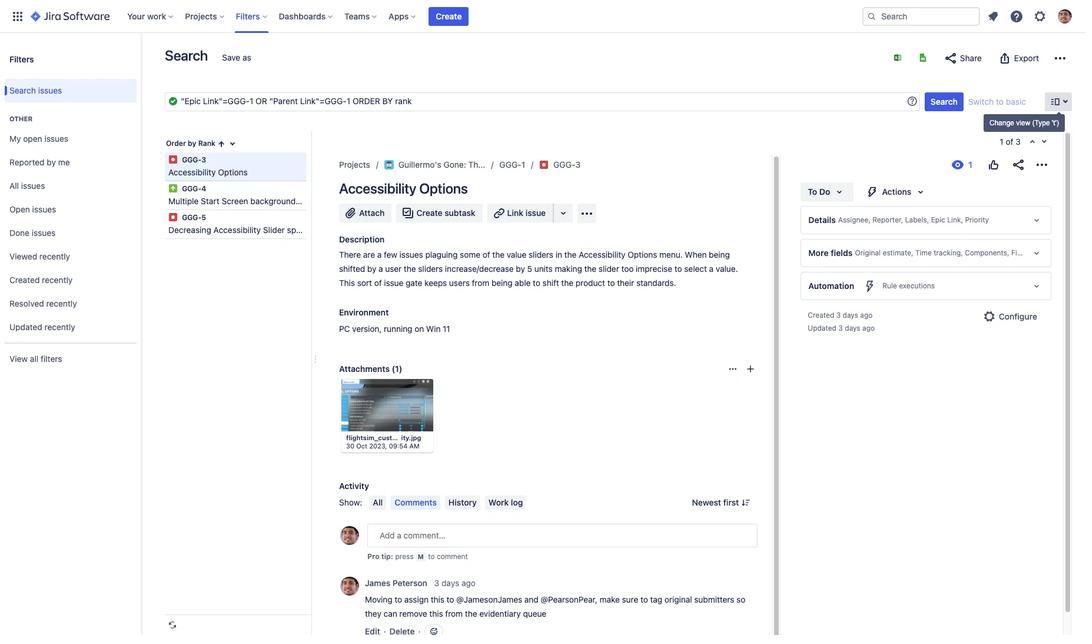 Task type: describe. For each thing, give the bounding box(es) containing it.
able
[[515, 278, 531, 288]]

affects
[[1055, 249, 1079, 258]]

1 vertical spatial accessibility options
[[339, 180, 468, 197]]

open issues link
[[5, 198, 137, 221]]

configure link
[[976, 307, 1045, 326]]

this
[[339, 278, 355, 288]]

to left tag
[[641, 595, 648, 605]]

1 horizontal spatial of
[[483, 250, 490, 260]]

2 vertical spatial of
[[374, 278, 382, 288]]

menu bar containing all
[[367, 496, 529, 510]]

ggg- left copy link to issue image
[[554, 160, 576, 170]]

created recently link
[[5, 269, 137, 292]]

link,
[[948, 216, 964, 225]]

fix
[[1012, 249, 1021, 258]]

components,
[[965, 249, 1010, 258]]

value.
[[716, 264, 738, 274]]

created for created recently
[[9, 275, 40, 285]]

link issue button
[[487, 204, 554, 223]]

my
[[9, 133, 21, 143]]

users
[[449, 278, 470, 288]]

help image
[[1010, 9, 1024, 23]]

1 vertical spatial being
[[492, 278, 513, 288]]

settings image
[[1034, 9, 1048, 23]]

add attachment image
[[746, 365, 756, 374]]

filters inside filters popup button
[[236, 11, 260, 21]]

open in microsoft excel image
[[893, 53, 903, 62]]

open
[[9, 204, 30, 214]]

created for created 3 days ago updated 3 days ago
[[808, 311, 835, 320]]

projects link
[[339, 158, 370, 172]]

the right in
[[565, 250, 577, 260]]

decreasing
[[168, 225, 211, 235]]

to
[[808, 187, 818, 197]]

guillermo's
[[399, 160, 442, 170]]

(type
[[1033, 119, 1051, 127]]

viewed
[[9, 251, 37, 261]]

ggg- right th...
[[500, 160, 522, 170]]

to up can in the bottom left of the page
[[395, 595, 402, 605]]

0 vertical spatial 5
[[202, 213, 206, 222]]

accessibility up "attach"
[[339, 180, 417, 197]]

subtask
[[445, 208, 476, 218]]

a left the 'user'
[[379, 264, 383, 274]]

save as
[[222, 52, 251, 62]]

a left value.
[[710, 264, 714, 274]]

original
[[855, 249, 881, 258]]

and
[[525, 595, 539, 605]]

dashboards
[[279, 11, 326, 21]]

estimate,
[[883, 249, 914, 258]]

m
[[418, 553, 424, 561]]

sidebar navigation image
[[128, 47, 154, 71]]

search for search button
[[931, 97, 958, 107]]

some
[[460, 250, 481, 260]]

work log
[[489, 498, 523, 508]]

change view (type 't')
[[990, 119, 1060, 127]]

gate
[[406, 278, 423, 288]]

attachments (1)
[[339, 364, 403, 374]]

projects for projects "link"
[[339, 160, 370, 170]]

newest first image
[[742, 498, 751, 508]]

1 vertical spatial this
[[430, 609, 443, 619]]

description
[[339, 234, 385, 244]]

add reaction image
[[429, 627, 439, 636]]

configure
[[999, 312, 1038, 322]]

0 vertical spatial ago
[[861, 311, 873, 320]]

next issue 'ggg-4' ( type 'j' ) image
[[1040, 137, 1050, 147]]

work
[[147, 11, 166, 21]]

updated inside created 3 days ago updated 3 days ago
[[808, 324, 837, 333]]

apps
[[389, 11, 409, 21]]

updated recently
[[9, 322, 75, 332]]

guillermo's gone: th...
[[399, 160, 486, 170]]

view all filters link
[[5, 347, 137, 371]]

dashboards button
[[275, 7, 338, 26]]

0 vertical spatial of
[[1006, 137, 1014, 147]]

1 horizontal spatial ggg-3
[[554, 160, 581, 170]]

resolved recently
[[9, 298, 77, 308]]

to right "able"
[[533, 278, 541, 288]]

submitters
[[695, 595, 735, 605]]

the up product
[[585, 264, 597, 274]]

accessibility up ggg-4
[[168, 167, 216, 177]]

0 vertical spatial search
[[165, 47, 208, 64]]

time
[[916, 249, 932, 258]]

by up "able"
[[516, 264, 525, 274]]

value
[[507, 250, 527, 260]]

user
[[385, 264, 402, 274]]

1 horizontal spatial 1
[[1000, 137, 1004, 147]]

issue inside button
[[526, 208, 546, 218]]

0 horizontal spatial filters
[[9, 54, 34, 64]]

0 horizontal spatial accessibility options
[[168, 167, 248, 177]]

more fields original estimate, time tracking, components, fix versions, affects ve
[[809, 248, 1087, 258]]

from inside moving to assign this to @jamesonjames and @pearsonpear, make sure to tag original submitters so they can remove this from the evidentiary queue
[[445, 609, 463, 619]]

select
[[685, 264, 707, 274]]

reported by me link
[[5, 151, 137, 174]]

switch to basic
[[969, 97, 1027, 107]]

switch
[[969, 97, 994, 107]]

not available - this is the first issue image
[[1028, 138, 1038, 147]]

can
[[384, 609, 397, 619]]

me
[[58, 157, 70, 167]]

2 vertical spatial days
[[442, 579, 460, 589]]

history button
[[445, 496, 481, 510]]

when
[[685, 250, 707, 260]]

actions
[[883, 187, 912, 197]]

rank
[[198, 139, 216, 148]]

more
[[809, 248, 829, 258]]

primary element
[[7, 0, 863, 33]]

notifications image
[[987, 9, 1001, 23]]

improvement image
[[168, 184, 178, 193]]

multiple
[[168, 196, 199, 206]]

add app image
[[580, 206, 594, 221]]

tip:
[[381, 552, 393, 561]]

issues for done issues
[[32, 228, 56, 238]]

0 vertical spatial days
[[843, 311, 859, 320]]

1 vertical spatial ago
[[863, 324, 875, 333]]

the left the value
[[493, 250, 505, 260]]

rule executions
[[883, 282, 935, 290]]

0 horizontal spatial options
[[218, 167, 248, 177]]

attachments menu image
[[729, 365, 738, 374]]

appswitcher icon image
[[11, 9, 25, 23]]

ve
[[1081, 249, 1087, 258]]

ggg-5
[[180, 213, 206, 222]]

comments button
[[391, 496, 441, 510]]

remove
[[400, 609, 427, 619]]

th...
[[469, 160, 486, 170]]

order by rank link
[[165, 136, 227, 150]]

by inside other group
[[47, 157, 56, 167]]

newest first button
[[685, 496, 758, 510]]

james peterson
[[365, 579, 428, 589]]

actions button
[[859, 183, 935, 201]]

delete image
[[414, 385, 428, 399]]

issues right the open
[[44, 133, 68, 143]]

updated inside other group
[[9, 322, 42, 332]]

to right m
[[428, 552, 435, 561]]

export button
[[992, 49, 1045, 68]]

view
[[9, 354, 28, 364]]

tracking,
[[934, 249, 963, 258]]

bug image left ggg-3 link
[[540, 160, 549, 170]]

log
[[511, 498, 523, 508]]

ggg-3 link
[[554, 158, 581, 172]]

1 vertical spatial days
[[845, 324, 861, 333]]

environment
[[339, 307, 389, 317]]

show:
[[339, 498, 362, 508]]

3 days ago
[[434, 579, 476, 589]]

issues inside description there are a few issues plaguing some of the value sliders in the accessibility options menu. when being shifted by a user the sliders increase/decrease by 5 units making the slider too imprecise to select a value. this sort of issue gate keeps users from being able to shift the product to their standards.
[[400, 250, 423, 260]]

reported by me
[[9, 157, 70, 167]]

11
[[443, 324, 450, 334]]

to left 'basic'
[[997, 97, 1004, 107]]

your profile and settings image
[[1058, 9, 1073, 23]]

to down 3 days ago
[[447, 595, 454, 605]]

queue
[[523, 609, 547, 619]]

create for create
[[436, 11, 462, 21]]

actions image
[[1035, 158, 1050, 172]]

teams button
[[341, 7, 382, 26]]

are
[[363, 250, 375, 260]]

created recently
[[9, 275, 73, 285]]

0 horizontal spatial 1
[[522, 160, 525, 170]]



Task type: locate. For each thing, give the bounding box(es) containing it.
by left rank
[[188, 139, 196, 148]]

created down automation
[[808, 311, 835, 320]]

too
[[622, 264, 634, 274]]

0 vertical spatial all
[[9, 181, 19, 191]]

fields
[[831, 248, 853, 258]]

0 vertical spatial sliders
[[529, 250, 554, 260]]

assignee,
[[839, 216, 871, 225]]

issues for open issues
[[32, 204, 56, 214]]

share
[[960, 53, 982, 63]]

2 horizontal spatial search
[[931, 97, 958, 107]]

recently for resolved recently
[[46, 298, 77, 308]]

ggg-3
[[180, 155, 206, 164], [554, 160, 581, 170]]

0 vertical spatial issue
[[526, 208, 546, 218]]

1 vertical spatial created
[[808, 311, 835, 320]]

2 vertical spatial options
[[628, 250, 658, 260]]

of right sort
[[374, 278, 382, 288]]

of up increase/decrease
[[483, 250, 490, 260]]

ggg- down order by rank
[[182, 155, 202, 164]]

1 down change
[[1000, 137, 1004, 147]]

bug image down multiple at the top of the page
[[168, 213, 178, 222]]

1 vertical spatial all
[[373, 498, 383, 508]]

issues right few
[[400, 250, 423, 260]]

search inside button
[[931, 97, 958, 107]]

sliders
[[529, 250, 554, 260], [418, 264, 443, 274]]

sort
[[357, 278, 372, 288]]

my open issues
[[9, 133, 68, 143]]

projects right work
[[185, 11, 217, 21]]

create button
[[429, 7, 469, 26]]

0 vertical spatial options
[[218, 167, 248, 177]]

copy link to issue image
[[578, 160, 588, 169]]

0 vertical spatial this
[[431, 595, 445, 605]]

1 vertical spatial 5
[[527, 264, 532, 274]]

projects left guillermo's gone: the game icon
[[339, 160, 370, 170]]

created inside other group
[[9, 275, 40, 285]]

None text field
[[165, 92, 920, 111]]

this right the assign
[[431, 595, 445, 605]]

evidentiary
[[480, 609, 521, 619]]

accessibility options up 4
[[168, 167, 248, 177]]

shifted
[[339, 264, 365, 274]]

create left subtask
[[417, 208, 443, 218]]

issues for all issues
[[21, 181, 45, 191]]

guillermo's gone: the game image
[[384, 160, 394, 170]]

1 horizontal spatial issue
[[526, 208, 546, 218]]

issues up 'my open issues' at the top left
[[38, 85, 62, 95]]

issue inside description there are a few issues plaguing some of the value sliders in the accessibility options menu. when being shifted by a user the sliders increase/decrease by 5 units making the slider too imprecise to select a value. this sort of issue gate keeps users from being able to shift the product to their standards.
[[384, 278, 404, 288]]

accessibility inside description there are a few issues plaguing some of the value sliders in the accessibility options menu. when being shifted by a user the sliders increase/decrease by 5 units making the slider too imprecise to select a value. this sort of issue gate keeps users from being able to shift the product to their standards.
[[579, 250, 626, 260]]

jira software image
[[31, 9, 110, 23], [31, 9, 110, 23]]

0 horizontal spatial being
[[492, 278, 513, 288]]

a
[[377, 250, 382, 260], [379, 264, 383, 274], [710, 264, 714, 274]]

issues up viewed recently
[[32, 228, 56, 238]]

resolved recently link
[[5, 292, 137, 316]]

profile image of james peterson image
[[340, 527, 359, 545]]

description there are a few issues plaguing some of the value sliders in the accessibility options menu. when being shifted by a user the sliders increase/decrease by 5 units making the slider too imprecise to select a value. this sort of issue gate keeps users from being able to shift the product to their standards.
[[339, 234, 740, 288]]

recently down viewed recently link
[[42, 275, 73, 285]]

days
[[843, 311, 859, 320], [845, 324, 861, 333], [442, 579, 460, 589]]

keeps
[[425, 278, 447, 288]]

updated down automation
[[808, 324, 837, 333]]

apps button
[[385, 7, 421, 26]]

work
[[489, 498, 509, 508]]

to do
[[808, 187, 831, 197]]

rule
[[883, 282, 898, 290]]

issues inside "link"
[[21, 181, 45, 191]]

5 inside description there are a few issues plaguing some of the value sliders in the accessibility options menu. when being shifted by a user the sliders increase/decrease by 5 units making the slider too imprecise to select a value. this sort of issue gate keeps users from being able to shift the product to their standards.
[[527, 264, 532, 274]]

imprecise
[[636, 264, 673, 274]]

download image
[[394, 385, 408, 399]]

all issues link
[[5, 174, 137, 198]]

5 left units
[[527, 264, 532, 274]]

being up value.
[[709, 250, 730, 260]]

all inside "link"
[[9, 181, 19, 191]]

search for search issues
[[9, 85, 36, 95]]

created inside created 3 days ago updated 3 days ago
[[808, 311, 835, 320]]

peterson
[[393, 579, 428, 589]]

link web pages and more image
[[557, 206, 571, 220]]

original
[[665, 595, 692, 605]]

1 horizontal spatial options
[[419, 180, 468, 197]]

running
[[384, 324, 413, 334]]

1 horizontal spatial from
[[472, 278, 490, 288]]

search left switch
[[931, 97, 958, 107]]

slider
[[263, 225, 285, 235]]

of down change
[[1006, 137, 1014, 147]]

small image
[[217, 140, 226, 149]]

2 vertical spatial search
[[931, 97, 958, 107]]

units
[[535, 264, 553, 274]]

0 horizontal spatial of
[[374, 278, 382, 288]]

other group
[[5, 102, 137, 343]]

recently inside "link"
[[46, 298, 77, 308]]

issues for search issues
[[38, 85, 62, 95]]

0 horizontal spatial issue
[[384, 278, 404, 288]]

filters up search issues
[[9, 54, 34, 64]]

options inside description there are a few issues plaguing some of the value sliders in the accessibility options menu. when being shifted by a user the sliders increase/decrease by 5 units making the slider too imprecise to select a value. this sort of issue gate keeps users from being able to shift the product to their standards.
[[628, 250, 658, 260]]

0 horizontal spatial from
[[445, 609, 463, 619]]

there
[[339, 250, 361, 260]]

0 vertical spatial created
[[9, 275, 40, 285]]

0 horizontal spatial created
[[9, 275, 40, 285]]

filters up the as
[[236, 11, 260, 21]]

0 vertical spatial filters
[[236, 11, 260, 21]]

recently up created recently
[[39, 251, 70, 261]]

comment
[[437, 552, 468, 561]]

this up the add reaction image at the left bottom of the page
[[430, 609, 443, 619]]

1 horizontal spatial search
[[165, 47, 208, 64]]

1 horizontal spatial created
[[808, 311, 835, 320]]

banner
[[0, 0, 1087, 33]]

0 vertical spatial from
[[472, 278, 490, 288]]

decreasing accessibility slider speed
[[168, 225, 311, 235]]

1 vertical spatial search
[[9, 85, 36, 95]]

ggg- for accessibility options
[[182, 155, 202, 164]]

slider
[[599, 264, 620, 274]]

1 horizontal spatial all
[[373, 498, 383, 508]]

backgrounds
[[251, 196, 300, 206]]

options
[[218, 167, 248, 177], [419, 180, 468, 197], [628, 250, 658, 260]]

ggg-3 down order by rank
[[180, 155, 206, 164]]

recently for created recently
[[42, 275, 73, 285]]

search issues group
[[5, 75, 137, 106]]

version,
[[352, 324, 382, 334]]

ggg-4
[[180, 184, 206, 193]]

5 down start
[[202, 213, 206, 222]]

issues right open
[[32, 204, 56, 214]]

states
[[373, 196, 396, 206]]

pc version, running on win 11
[[339, 324, 450, 334]]

tag
[[651, 595, 663, 605]]

accessibility up slider
[[579, 250, 626, 260]]

to do button
[[801, 183, 854, 201]]

projects for projects popup button
[[185, 11, 217, 21]]

change
[[990, 119, 1015, 127]]

all
[[30, 354, 38, 364]]

ggg-1
[[500, 160, 525, 170]]

automation
[[809, 281, 855, 291]]

recently for updated recently
[[44, 322, 75, 332]]

banner containing your work
[[0, 0, 1087, 33]]

comments
[[395, 498, 437, 508]]

for
[[302, 196, 313, 206]]

from down 3 days ago
[[445, 609, 463, 619]]

create inside create subtask button
[[417, 208, 443, 218]]

1 horizontal spatial filters
[[236, 11, 260, 21]]

view all filters
[[9, 354, 62, 364]]

versions,
[[1023, 249, 1053, 258]]

1 left ggg-3 link
[[522, 160, 525, 170]]

recently down created recently link
[[46, 298, 77, 308]]

being left "able"
[[492, 278, 513, 288]]

change view (type 't') tooltip
[[982, 112, 1068, 134]]

options up screen
[[218, 167, 248, 177]]

ggg- up decreasing
[[182, 213, 202, 222]]

history
[[449, 498, 477, 508]]

open in google sheets image
[[919, 53, 928, 62]]

1 vertical spatial options
[[419, 180, 468, 197]]

2 horizontal spatial options
[[628, 250, 658, 260]]

open issues
[[9, 204, 56, 214]]

1 horizontal spatial 5
[[527, 264, 532, 274]]

all for all
[[373, 498, 383, 508]]

their
[[617, 278, 635, 288]]

created down viewed
[[9, 275, 40, 285]]

recently for viewed recently
[[39, 251, 70, 261]]

sliders up keeps at the left of page
[[418, 264, 443, 274]]

ggg- for multiple start screen backgrounds for different game states
[[182, 184, 202, 193]]

1 horizontal spatial updated
[[808, 324, 837, 333]]

from inside description there are a few issues plaguing some of the value sliders in the accessibility options menu. when being shifted by a user the sliders increase/decrease by 5 units making the slider too imprecise to select a value. this sort of issue gate keeps users from being able to shift the product to their standards.
[[472, 278, 490, 288]]

0 vertical spatial 1
[[1000, 137, 1004, 147]]

create inside create button
[[436, 11, 462, 21]]

game
[[350, 196, 371, 206]]

all for all issues
[[9, 181, 19, 191]]

to down menu.
[[675, 264, 682, 274]]

create right apps dropdown button
[[436, 11, 462, 21]]

issue right link
[[526, 208, 546, 218]]

to
[[997, 97, 1004, 107], [675, 264, 682, 274], [533, 278, 541, 288], [608, 278, 615, 288], [428, 552, 435, 561], [395, 595, 402, 605], [447, 595, 454, 605], [641, 595, 648, 605]]

0 horizontal spatial all
[[9, 181, 19, 191]]

done issues link
[[5, 221, 137, 245]]

pro
[[368, 552, 380, 561]]

updated down the resolved
[[9, 322, 42, 332]]

search inside group
[[9, 85, 36, 95]]

by down are
[[367, 264, 377, 274]]

created
[[9, 275, 40, 285], [808, 311, 835, 320]]

the
[[493, 250, 505, 260], [565, 250, 577, 260], [404, 264, 416, 274], [585, 264, 597, 274], [562, 278, 574, 288], [465, 609, 477, 619]]

search issues
[[9, 85, 62, 95]]

share image
[[1012, 158, 1026, 172]]

0 horizontal spatial search
[[9, 85, 36, 95]]

sure
[[622, 595, 639, 605]]

1 vertical spatial issue
[[384, 278, 404, 288]]

0 vertical spatial projects
[[185, 11, 217, 21]]

1 horizontal spatial projects
[[339, 160, 370, 170]]

the down @jamesonjames at left
[[465, 609, 477, 619]]

updated
[[9, 322, 42, 332], [808, 324, 837, 333]]

ggg- up multiple at the top of the page
[[182, 184, 202, 193]]

menu bar
[[367, 496, 529, 510]]

the down making
[[562, 278, 574, 288]]

all up open
[[9, 181, 19, 191]]

ggg-3 up "link web pages and more" icon
[[554, 160, 581, 170]]

1 vertical spatial projects
[[339, 160, 370, 170]]

0 vertical spatial being
[[709, 250, 730, 260]]

link
[[508, 208, 524, 218]]

created 3 days ago updated 3 days ago
[[808, 311, 875, 333]]

do
[[820, 187, 831, 197]]

search issues link
[[5, 79, 137, 102]]

search up 'other'
[[9, 85, 36, 95]]

create subtask
[[417, 208, 476, 218]]

0 horizontal spatial projects
[[185, 11, 217, 21]]

create for create subtask
[[417, 208, 443, 218]]

all inside button
[[373, 498, 383, 508]]

recently down resolved recently "link" on the top
[[44, 322, 75, 332]]

1 horizontal spatial being
[[709, 250, 730, 260]]

search image
[[868, 11, 877, 21]]

order
[[166, 139, 186, 148]]

bug image for accessibility options
[[168, 155, 178, 164]]

vote options: no one has voted for this issue yet. image
[[987, 158, 1001, 172]]

1 vertical spatial filters
[[9, 54, 34, 64]]

1 vertical spatial from
[[445, 609, 463, 619]]

options up imprecise
[[628, 250, 658, 260]]

other
[[9, 115, 32, 123]]

2 horizontal spatial of
[[1006, 137, 1014, 147]]

bug image down the order
[[168, 155, 178, 164]]

the inside moving to assign this to @jamesonjames and @pearsonpear, make sure to tag original submitters so they can remove this from the evidentiary queue
[[465, 609, 477, 619]]

1 vertical spatial 1
[[522, 160, 525, 170]]

0 horizontal spatial 5
[[202, 213, 206, 222]]

1 vertical spatial sliders
[[418, 264, 443, 274]]

issues inside group
[[38, 85, 62, 95]]

more fields element
[[801, 239, 1087, 267]]

all right show:
[[373, 498, 383, 508]]

2 vertical spatial ago
[[462, 579, 476, 589]]

activity
[[339, 481, 369, 491]]

1 vertical spatial of
[[483, 250, 490, 260]]

accessibility options down guillermo's gone: the game icon
[[339, 180, 468, 197]]

search down projects popup button
[[165, 47, 208, 64]]

options down guillermo's gone: th...
[[419, 180, 468, 197]]

Search field
[[863, 7, 981, 26]]

teams
[[345, 11, 370, 21]]

automation element
[[801, 272, 1052, 300]]

1 horizontal spatial sliders
[[529, 250, 554, 260]]

Add a comment… field
[[368, 524, 758, 548]]

1 vertical spatial create
[[417, 208, 443, 218]]

assign
[[405, 595, 429, 605]]

ggg-
[[182, 155, 202, 164], [500, 160, 522, 170], [554, 160, 576, 170], [182, 184, 202, 193], [182, 213, 202, 222]]

from
[[472, 278, 490, 288], [445, 609, 463, 619]]

done
[[9, 228, 29, 238]]

0 vertical spatial accessibility options
[[168, 167, 248, 177]]

labels,
[[906, 216, 930, 225]]

0 horizontal spatial sliders
[[418, 264, 443, 274]]

1 horizontal spatial accessibility options
[[339, 180, 468, 197]]

moving to assign this to @jamesonjames and @pearsonpear, make sure to tag original submitters so they can remove this from the evidentiary queue
[[365, 595, 748, 619]]

the up gate
[[404, 264, 416, 274]]

details element
[[801, 206, 1052, 234]]

projects inside popup button
[[185, 11, 217, 21]]

bug image for decreasing accessibility slider speed
[[168, 213, 178, 222]]

sliders up units
[[529, 250, 554, 260]]

they
[[365, 609, 382, 619]]

a right are
[[377, 250, 382, 260]]

win
[[426, 324, 441, 334]]

issues up open issues
[[21, 181, 45, 191]]

ggg- for decreasing accessibility slider speed
[[182, 213, 202, 222]]

attach
[[359, 208, 385, 218]]

attachments
[[339, 364, 390, 374]]

0 horizontal spatial ggg-3
[[180, 155, 206, 164]]

bug image
[[168, 155, 178, 164], [540, 160, 549, 170], [168, 213, 178, 222]]

to down slider
[[608, 278, 615, 288]]

issue down the 'user'
[[384, 278, 404, 288]]

accessibility down screen
[[214, 225, 261, 235]]

by left me at the left top of page
[[47, 157, 56, 167]]

0 vertical spatial create
[[436, 11, 462, 21]]

create
[[436, 11, 462, 21], [417, 208, 443, 218]]

from down increase/decrease
[[472, 278, 490, 288]]

0 horizontal spatial updated
[[9, 322, 42, 332]]



Task type: vqa. For each thing, say whether or not it's contained in the screenshot.
Log
yes



